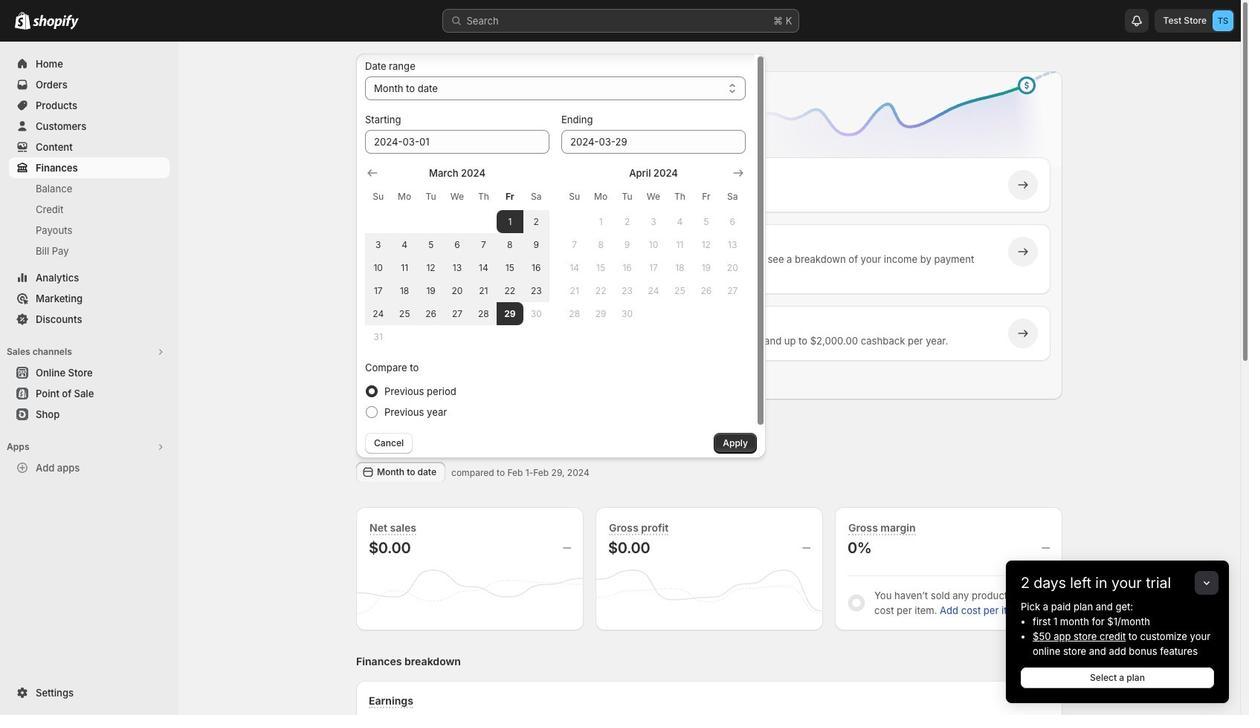 Task type: describe. For each thing, give the bounding box(es) containing it.
sunday element for monday element related to second tuesday element
[[561, 184, 588, 210]]

monday element for second tuesday element
[[588, 184, 614, 210]]

1 tuesday element from the left
[[418, 184, 444, 210]]

line chart image
[[725, 68, 1065, 190]]

2 tuesday element from the left
[[614, 184, 640, 210]]

thursday element for 1st tuesday element from left wednesday element
[[470, 184, 497, 210]]

wednesday element for second tuesday element
[[640, 184, 667, 210]]

1 grid from the left
[[365, 166, 549, 349]]

friday element for thursday element associated with 1st tuesday element from left wednesday element
[[497, 184, 523, 210]]

monday element for 1st tuesday element from left
[[391, 184, 418, 210]]



Task type: vqa. For each thing, say whether or not it's contained in the screenshot.
My Store icon
no



Task type: locate. For each thing, give the bounding box(es) containing it.
sunday element
[[365, 184, 391, 210], [561, 184, 588, 210]]

1 horizontal spatial thursday element
[[667, 184, 693, 210]]

2 grid from the left
[[561, 166, 746, 326]]

monday element
[[391, 184, 418, 210], [588, 184, 614, 210]]

saturday element for "friday" element related to thursday element associated with 1st tuesday element from left wednesday element
[[523, 184, 549, 210]]

1 horizontal spatial saturday element
[[719, 184, 746, 210]]

1 monday element from the left
[[391, 184, 418, 210]]

wednesday element
[[444, 184, 470, 210], [640, 184, 667, 210]]

sunday element for monday element associated with 1st tuesday element from left
[[365, 184, 391, 210]]

0 horizontal spatial friday element
[[497, 184, 523, 210]]

1 saturday element from the left
[[523, 184, 549, 210]]

2 saturday element from the left
[[719, 184, 746, 210]]

2 thursday element from the left
[[667, 184, 693, 210]]

1 horizontal spatial sunday element
[[561, 184, 588, 210]]

1 sunday element from the left
[[365, 184, 391, 210]]

2 wednesday element from the left
[[640, 184, 667, 210]]

thursday element
[[470, 184, 497, 210], [667, 184, 693, 210]]

0 horizontal spatial grid
[[365, 166, 549, 349]]

1 horizontal spatial grid
[[561, 166, 746, 326]]

0 horizontal spatial sunday element
[[365, 184, 391, 210]]

grid
[[365, 166, 549, 349], [561, 166, 746, 326]]

1 horizontal spatial friday element
[[693, 184, 719, 210]]

set up shopify payments image
[[388, 245, 403, 259]]

0 horizontal spatial tuesday element
[[418, 184, 444, 210]]

shopify image
[[15, 12, 30, 30]]

wednesday element for 1st tuesday element from left
[[444, 184, 470, 210]]

0 horizontal spatial saturday element
[[523, 184, 549, 210]]

2 sunday element from the left
[[561, 184, 588, 210]]

tuesday element
[[418, 184, 444, 210], [614, 184, 640, 210]]

0 horizontal spatial wednesday element
[[444, 184, 470, 210]]

saturday element for thursday element related to second tuesday element wednesday element's "friday" element
[[719, 184, 746, 210]]

0 horizontal spatial thursday element
[[470, 184, 497, 210]]

2 friday element from the left
[[693, 184, 719, 210]]

friday element
[[497, 184, 523, 210], [693, 184, 719, 210]]

0 horizontal spatial monday element
[[391, 184, 418, 210]]

select a plan image
[[388, 178, 403, 193]]

None text field
[[365, 130, 549, 154], [561, 130, 746, 154], [365, 130, 549, 154], [561, 130, 746, 154]]

1 friday element from the left
[[497, 184, 523, 210]]

thursday element for second tuesday element wednesday element
[[667, 184, 693, 210]]

shopify image
[[33, 15, 79, 30]]

1 wednesday element from the left
[[444, 184, 470, 210]]

1 horizontal spatial tuesday element
[[614, 184, 640, 210]]

2 monday element from the left
[[588, 184, 614, 210]]

1 horizontal spatial monday element
[[588, 184, 614, 210]]

test store image
[[1213, 10, 1233, 31]]

friday element for thursday element related to second tuesday element wednesday element
[[693, 184, 719, 210]]

1 thursday element from the left
[[470, 184, 497, 210]]

1 horizontal spatial wednesday element
[[640, 184, 667, 210]]

saturday element
[[523, 184, 549, 210], [719, 184, 746, 210]]



